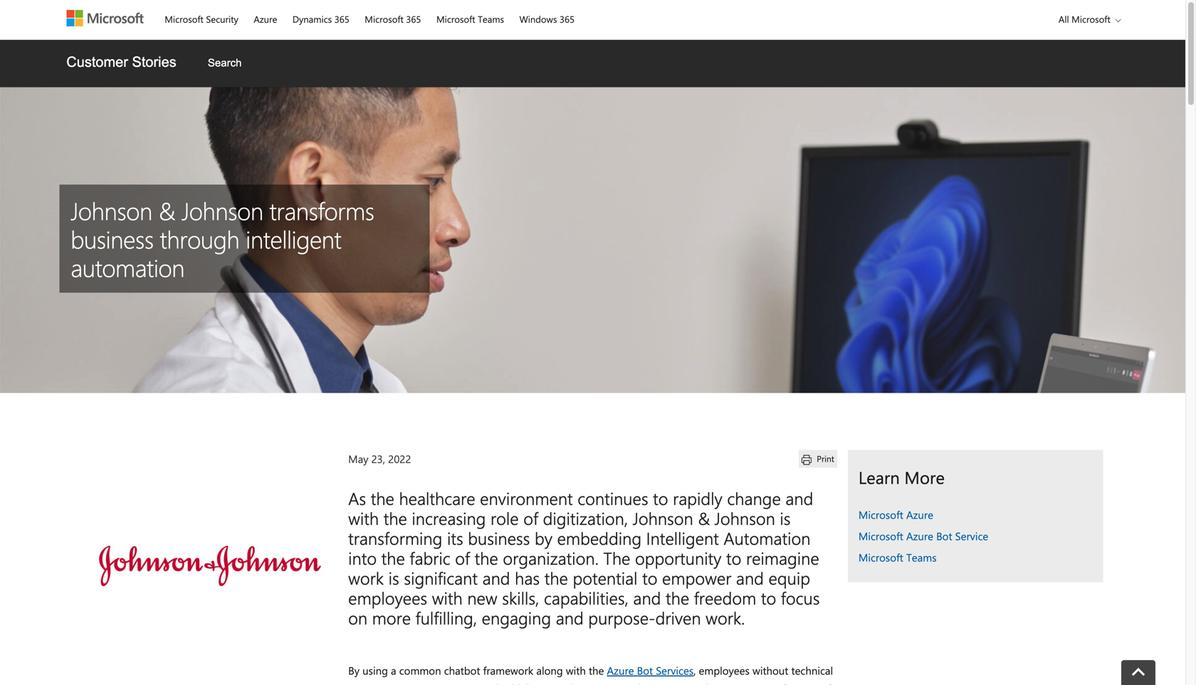 Task type: locate. For each thing, give the bounding box(es) containing it.
365 right windows
[[560, 13, 575, 25]]

1 vertical spatial bot
[[637, 664, 653, 678]]

2 their from the left
[[635, 682, 656, 686]]

is
[[780, 507, 791, 530], [389, 567, 399, 590]]

0 horizontal spatial their
[[523, 682, 545, 686]]

through
[[160, 223, 240, 255]]

0 horizontal spatial is
[[389, 567, 399, 590]]

teams inside microsoft azure microsoft azure bot service microsoft teams
[[907, 551, 937, 565]]

1 horizontal spatial microsoft teams link
[[859, 551, 958, 565]]

chatbot
[[444, 664, 480, 678]]

with up into
[[348, 507, 379, 530]]

microsoft azure microsoft azure bot service microsoft teams
[[859, 508, 989, 565]]

365 right dynamics on the top
[[335, 13, 350, 25]]

1 horizontal spatial business
[[468, 527, 530, 550]]

technical
[[792, 664, 833, 678]]

organization.
[[503, 547, 599, 570]]

work
[[348, 567, 384, 590]]

bot left service
[[937, 530, 953, 544]]

microsoft security
[[165, 13, 238, 25]]

2 365 from the left
[[406, 13, 421, 25]]

learn
[[859, 466, 900, 489]]

microsoft teams link inside "right navigation" region
[[859, 551, 958, 565]]

print link
[[799, 451, 838, 468]]

0 vertical spatial business
[[71, 223, 154, 255]]

on
[[348, 607, 368, 630]]

is right work
[[389, 567, 399, 590]]

365 inside "link"
[[406, 13, 421, 25]]

the
[[604, 547, 631, 570]]

1 horizontal spatial employees
[[699, 664, 750, 678]]

365 for dynamics 365
[[335, 13, 350, 25]]

1 365 from the left
[[335, 13, 350, 25]]

bot left services at the right bottom of the page
[[637, 664, 653, 678]]

microsoft teams link down microsoft azure bot service link
[[859, 551, 958, 565]]

0 vertical spatial with
[[348, 507, 379, 530]]

1 horizontal spatial 365
[[406, 13, 421, 25]]

0 vertical spatial of
[[524, 507, 538, 530]]

employees up customers
[[699, 664, 750, 678]]

teams left windows
[[478, 13, 504, 25]]

1 horizontal spatial a
[[774, 682, 780, 686]]

customer stories
[[66, 54, 176, 70]]

johnson
[[71, 194, 152, 226], [182, 194, 263, 226], [633, 507, 694, 530], [715, 507, 775, 530]]

microsoft teams link left windows
[[430, 1, 511, 35]]

1 vertical spatial with
[[432, 587, 463, 610]]

microsoft teams
[[437, 13, 504, 25]]

1 vertical spatial employees
[[699, 664, 750, 678]]

1 horizontal spatial bot
[[937, 530, 953, 544]]

0 horizontal spatial bot
[[637, 664, 653, 678]]

with
[[348, 507, 379, 530], [432, 587, 463, 610], [566, 664, 586, 678]]

microsoft inside dropdown button
[[1072, 13, 1111, 25]]

engaging
[[482, 607, 551, 630]]

by
[[535, 527, 553, 550]]

of right role
[[524, 507, 538, 530]]

1 horizontal spatial teams
[[907, 551, 937, 565]]

to
[[653, 487, 668, 510], [726, 547, 742, 570], [643, 567, 658, 590], [761, 587, 777, 610], [594, 682, 604, 686]]

intelligent
[[646, 527, 719, 550]]

&
[[159, 194, 175, 226], [698, 507, 710, 530]]

0 vertical spatial microsoft teams link
[[430, 1, 511, 35]]

freedom
[[694, 587, 757, 610]]

1 vertical spatial &
[[698, 507, 710, 530]]

0 horizontal spatial 365
[[335, 13, 350, 25]]

business inside johnson & johnson transforms business through intelligent automation
[[71, 223, 154, 255]]

along
[[537, 664, 563, 678]]

healthcare
[[399, 487, 475, 510]]

0 vertical spatial a
[[391, 664, 396, 678]]

a right the at
[[774, 682, 780, 686]]

& up "automation"
[[159, 194, 175, 226]]

0 vertical spatial is
[[780, 507, 791, 530]]

and down the print icon
[[786, 487, 814, 510]]

0 vertical spatial employees
[[348, 587, 427, 610]]

windows 365 link
[[513, 1, 581, 35]]

365 left microsoft teams at the top left of the page
[[406, 13, 421, 25]]

now
[[474, 682, 494, 686]]

& inside as the healthcare environment continues to rapidly change and with the increasing role of digitization, johnson & johnson is transforming its business by embedding intelligent automation into the fabric of the organization. the opportunity to reimagine work is significant and has the potential to empower and equip employees with new skills, capabilities, and the freedom to focus on more fulfilling, engaging and purpose-driven work.
[[698, 507, 710, 530]]

azure up serve
[[607, 664, 634, 678]]

with up bots
[[566, 664, 586, 678]]

1 vertical spatial teams
[[907, 551, 937, 565]]

bot
[[937, 530, 953, 544], [637, 664, 653, 678]]

their down by using a common chatbot framework along with the azure bot services
[[523, 682, 545, 686]]

print image
[[802, 455, 812, 465]]

new
[[467, 587, 498, 610]]

azure bot services link
[[607, 664, 694, 678]]

1 vertical spatial of
[[455, 547, 470, 570]]

0 horizontal spatial microsoft teams link
[[430, 1, 511, 35]]

3 365 from the left
[[560, 13, 575, 25]]

bot inside main story content region
[[637, 664, 653, 678]]

focus
[[781, 587, 820, 610]]

microsoft
[[165, 13, 204, 25], [365, 13, 404, 25], [437, 13, 475, 25], [1072, 13, 1111, 25], [859, 508, 904, 522], [859, 530, 904, 544], [859, 551, 904, 565]]

& up opportunity on the right bottom
[[698, 507, 710, 530]]

1 horizontal spatial their
[[635, 682, 656, 686]]

0 horizontal spatial business
[[71, 223, 154, 255]]

fabric
[[410, 547, 451, 570]]

fulfilling,
[[416, 607, 477, 630]]

1 vertical spatial business
[[468, 527, 530, 550]]

rapidly
[[673, 487, 723, 510]]

0 vertical spatial teams
[[478, 13, 504, 25]]

1 horizontal spatial &
[[698, 507, 710, 530]]

and
[[786, 487, 814, 510], [483, 567, 510, 590], [736, 567, 764, 590], [633, 587, 661, 610], [556, 607, 584, 630], [690, 682, 708, 686]]

and down ,
[[690, 682, 708, 686]]

can
[[454, 682, 471, 686]]

365
[[335, 13, 350, 25], [406, 13, 421, 25], [560, 13, 575, 25]]

by using a common chatbot framework along with the azure bot services
[[348, 664, 694, 678]]

own
[[548, 682, 568, 686]]

2 horizontal spatial 365
[[560, 13, 575, 25]]

to left rapidly
[[653, 487, 668, 510]]

0 vertical spatial &
[[159, 194, 175, 226]]

is up the reimagine
[[780, 507, 791, 530]]

1 vertical spatial is
[[389, 567, 399, 590]]

continues
[[578, 487, 649, 510]]

using
[[363, 664, 388, 678]]

stories
[[132, 54, 176, 70]]

significant
[[404, 567, 478, 590]]

1 horizontal spatial is
[[780, 507, 791, 530]]

2 vertical spatial with
[[566, 664, 586, 678]]

the
[[371, 487, 395, 510], [384, 507, 407, 530], [382, 547, 405, 570], [475, 547, 498, 570], [545, 567, 568, 590], [666, 587, 690, 610], [589, 664, 604, 678]]

0 horizontal spatial a
[[391, 664, 396, 678]]

teams
[[659, 682, 687, 686]]

dynamics 365
[[293, 13, 350, 25]]

a up or
[[391, 664, 396, 678]]

transforming
[[348, 527, 443, 550]]

azure down microsoft azure link
[[907, 530, 934, 544]]

of right fabric
[[455, 547, 470, 570]]

0 horizontal spatial &
[[159, 194, 175, 226]]

employees down into
[[348, 587, 427, 610]]

at
[[762, 682, 772, 686]]

microsoft azure bot service link
[[859, 530, 1010, 544]]

0 horizontal spatial of
[[455, 547, 470, 570]]

into
[[348, 547, 377, 570]]

of
[[524, 507, 538, 530], [455, 547, 470, 570]]

bot inside microsoft azure microsoft azure bot service microsoft teams
[[937, 530, 953, 544]]

more
[[905, 466, 945, 489]]

teams
[[478, 13, 504, 25], [907, 551, 937, 565]]

bots
[[571, 682, 591, 686]]

has
[[515, 567, 540, 590]]

empower
[[662, 567, 732, 590]]

to right bots
[[594, 682, 604, 686]]

and left the purpose-
[[556, 607, 584, 630]]

0 horizontal spatial employees
[[348, 587, 427, 610]]

1 vertical spatial microsoft teams link
[[859, 551, 958, 565]]

0 horizontal spatial with
[[348, 507, 379, 530]]

business inside as the healthcare environment continues to rapidly change and with the increasing role of digitization, johnson & johnson is transforming its business by embedding intelligent automation into the fabric of the organization. the opportunity to reimagine work is significant and has the potential to empower and equip employees with new skills, capabilities, and the freedom to focus on more fulfilling, engaging and purpose-driven work.
[[468, 527, 530, 550]]

dynamics
[[293, 13, 332, 25]]

fraction
[[783, 682, 819, 686]]

teams down microsoft azure bot service link
[[907, 551, 937, 565]]

automation
[[71, 251, 185, 283]]

employees inside , employees without technical training or experience can now build their own bots to serve their teams and customers at a fraction o
[[699, 664, 750, 678]]

with left new
[[432, 587, 463, 610]]

work.
[[706, 607, 745, 630]]

experience
[[401, 682, 451, 686]]

to left focus
[[761, 587, 777, 610]]

1 vertical spatial a
[[774, 682, 780, 686]]

and left the "equip"
[[736, 567, 764, 590]]

their down azure bot services link
[[635, 682, 656, 686]]

go to top image
[[1132, 668, 1145, 682]]

0 vertical spatial bot
[[937, 530, 953, 544]]

transforms
[[270, 194, 374, 226]]

0 horizontal spatial teams
[[478, 13, 504, 25]]



Task type: describe. For each thing, give the bounding box(es) containing it.
all microsoft button
[[1048, 1, 1126, 37]]

framework
[[483, 664, 534, 678]]

skills,
[[502, 587, 539, 610]]

services
[[656, 664, 694, 678]]

johnson & johnson logo image
[[93, 451, 327, 684]]

all microsoft
[[1059, 13, 1111, 25]]

without
[[753, 664, 789, 678]]

build
[[497, 682, 520, 686]]

more
[[372, 607, 411, 630]]

may 23, 2022
[[348, 452, 411, 467]]

search
[[208, 57, 242, 69]]

all
[[1059, 13, 1070, 25]]

windows
[[520, 13, 557, 25]]

main story content region
[[338, 451, 848, 686]]

common
[[399, 664, 441, 678]]

capabilities,
[[544, 587, 629, 610]]

microsoft 365
[[365, 13, 421, 25]]

training
[[348, 682, 385, 686]]

intelligent
[[246, 223, 341, 255]]

dynamics 365 link
[[286, 1, 356, 35]]

23,
[[372, 452, 385, 467]]

to inside , employees without technical training or experience can now build their own bots to serve their teams and customers at a fraction o
[[594, 682, 604, 686]]

search link
[[194, 40, 256, 86]]

customer stories link
[[52, 40, 191, 87]]

2 horizontal spatial with
[[566, 664, 586, 678]]

by
[[348, 664, 360, 678]]

teams inside "link"
[[478, 13, 504, 25]]

azure link
[[247, 1, 284, 35]]

change
[[727, 487, 781, 510]]

and left has
[[483, 567, 510, 590]]

print
[[817, 453, 835, 465]]

1 horizontal spatial of
[[524, 507, 538, 530]]

learn more
[[859, 466, 945, 489]]

automation
[[724, 527, 811, 550]]

365 for microsoft 365
[[406, 13, 421, 25]]

its
[[447, 527, 463, 550]]

2022
[[388, 452, 411, 467]]

serve
[[607, 682, 632, 686]]

& inside johnson & johnson transforms business through intelligent automation
[[159, 194, 175, 226]]

to up freedom
[[726, 547, 742, 570]]

and down opportunity on the right bottom
[[633, 587, 661, 610]]

to right the the
[[643, 567, 658, 590]]

1 their from the left
[[523, 682, 545, 686]]

as
[[348, 487, 366, 510]]

employees inside as the healthcare environment continues to rapidly change and with the increasing role of digitization, johnson & johnson is transforming its business by embedding intelligent automation into the fabric of the organization. the opportunity to reimagine work is significant and has the potential to empower and equip employees with new skills, capabilities, and the freedom to focus on more fulfilling, engaging and purpose-driven work.
[[348, 587, 427, 610]]

, employees without technical training or experience can now build their own bots to serve their teams and customers at a fraction o
[[348, 664, 833, 686]]

365 for windows 365
[[560, 13, 575, 25]]

1 horizontal spatial with
[[432, 587, 463, 610]]

potential
[[573, 567, 638, 590]]

microsoft inside 'link'
[[165, 13, 204, 25]]

or
[[388, 682, 398, 686]]

and inside , employees without technical training or experience can now build their own bots to serve their teams and customers at a fraction o
[[690, 682, 708, 686]]

security
[[206, 13, 238, 25]]

may
[[348, 452, 369, 467]]

customer
[[66, 54, 128, 70]]

,
[[694, 664, 696, 678]]

a inside , employees without technical training or experience can now build their own bots to serve their teams and customers at a fraction o
[[774, 682, 780, 686]]

opportunity
[[635, 547, 722, 570]]

environment
[[480, 487, 573, 510]]

azure right security
[[254, 13, 277, 25]]

microsoft security link
[[158, 1, 245, 35]]

increasing
[[412, 507, 486, 530]]

service
[[956, 530, 989, 544]]

embedding
[[557, 527, 642, 550]]

equip
[[769, 567, 811, 590]]

reimagine
[[746, 547, 820, 570]]

role
[[491, 507, 519, 530]]

right navigation region
[[848, 451, 1103, 583]]

purpose-
[[589, 607, 656, 630]]

azure inside main story content region
[[607, 664, 634, 678]]

windows 365
[[520, 13, 575, 25]]

microsoft azure link
[[859, 508, 955, 522]]

azure up microsoft azure bot service link
[[907, 508, 934, 522]]

microsoft image
[[66, 10, 143, 26]]

microsoft 365 link
[[358, 1, 428, 35]]

digitization,
[[543, 507, 628, 530]]

customers
[[711, 682, 760, 686]]

johnson & johnson transforms business through intelligent automation
[[71, 194, 374, 283]]

as the healthcare environment continues to rapidly change and with the increasing role of digitization, johnson & johnson is transforming its business by embedding intelligent automation into the fabric of the organization. the opportunity to reimagine work is significant and has the potential to empower and equip employees with new skills, capabilities, and the freedom to focus on more fulfilling, engaging and purpose-driven work.
[[348, 487, 820, 630]]



Task type: vqa. For each thing, say whether or not it's contained in the screenshot.
"primary" within the Primary and Secondary Education GEMS Education optimizes financial and procurement operations across 120 entities with Dynamics 365
no



